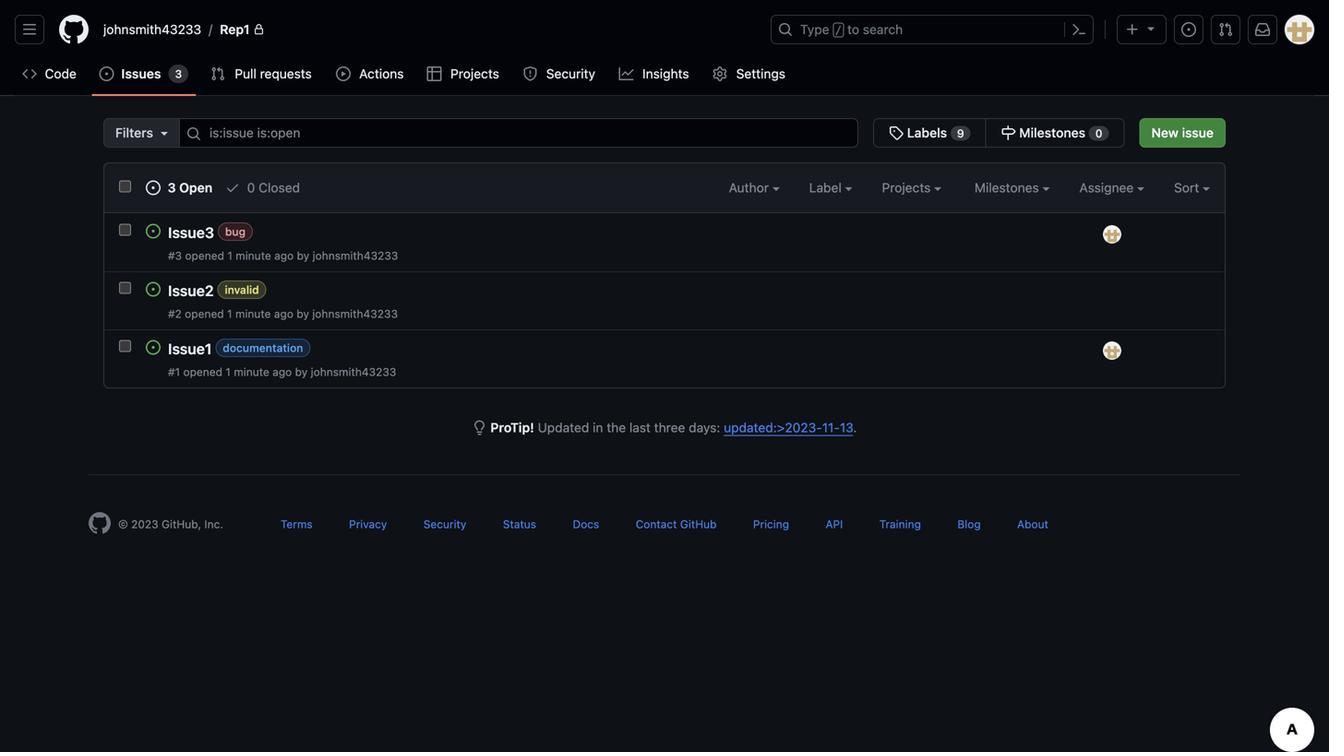 Task type: vqa. For each thing, say whether or not it's contained in the screenshot.
@johnsmith43233 image associated with Issue3
yes



Task type: locate. For each thing, give the bounding box(es) containing it.
projects link
[[420, 60, 508, 88]]

by for issue2
[[297, 307, 309, 320]]

invalid link
[[217, 281, 266, 299]]

1 vertical spatial 1
[[227, 307, 232, 320]]

©
[[118, 518, 128, 531]]

0 horizontal spatial security
[[423, 518, 466, 531]]

ago
[[274, 249, 294, 262], [274, 307, 293, 320], [272, 366, 292, 378]]

github,
[[162, 518, 201, 531]]

0 vertical spatial issue opened image
[[1181, 22, 1196, 37]]

minute down bug link
[[236, 249, 271, 262]]

3 for 3 open
[[168, 180, 176, 195]]

0 horizontal spatial triangle down image
[[157, 126, 172, 140]]

plus image
[[1125, 22, 1140, 37]]

milestones inside the issue element
[[1019, 125, 1085, 140]]

#3             opened 1 minute ago by johnsmith43233
[[168, 249, 398, 262]]

2 vertical spatial by
[[295, 366, 308, 378]]

1 horizontal spatial projects
[[882, 180, 934, 195]]

/
[[209, 22, 212, 37], [835, 24, 842, 37]]

0 vertical spatial security link
[[515, 60, 604, 88]]

1 vertical spatial minute
[[235, 307, 271, 320]]

1 vertical spatial opened
[[185, 307, 224, 320]]

1 vertical spatial @johnsmith43233 image
[[1103, 342, 1122, 360]]

minute down invalid link
[[235, 307, 271, 320]]

homepage image
[[89, 512, 111, 534]]

0 vertical spatial triangle down image
[[1144, 21, 1158, 36]]

open issue image for issue2
[[146, 282, 161, 297]]

/ left rep1
[[209, 22, 212, 37]]

by for issue3
[[297, 249, 309, 262]]

opened down issue1 link
[[183, 366, 222, 378]]

by up #2             opened 1 minute ago by johnsmith43233
[[297, 249, 309, 262]]

open issue image right the issue2 checkbox
[[146, 282, 161, 297]]

minute
[[236, 249, 271, 262], [235, 307, 271, 320], [234, 366, 269, 378]]

3 open link
[[146, 178, 212, 198]]

opened down issue3
[[185, 249, 224, 262]]

issue opened image left issues
[[99, 66, 114, 81]]

johnsmith43233 link for issue1
[[311, 366, 396, 378]]

milestones inside 'popup button'
[[975, 180, 1043, 195]]

2 vertical spatial minute
[[234, 366, 269, 378]]

1 vertical spatial git pull request image
[[211, 66, 225, 81]]

11-
[[822, 420, 840, 435]]

security right shield icon at the left top of page
[[546, 66, 595, 81]]

0 horizontal spatial 0
[[247, 180, 255, 195]]

pricing link
[[753, 518, 789, 531]]

api
[[826, 518, 843, 531]]

1 vertical spatial by
[[297, 307, 309, 320]]

open issue image right issue1 checkbox
[[146, 340, 161, 355]]

milestones
[[1019, 125, 1085, 140], [975, 180, 1043, 195]]

johnsmith43233 /
[[103, 22, 212, 37]]

labels 9
[[904, 125, 964, 140]]

minute down "documentation" link
[[234, 366, 269, 378]]

security inside security link
[[546, 66, 595, 81]]

3 right issues
[[175, 67, 182, 80]]

0 vertical spatial projects
[[451, 66, 499, 81]]

requests
[[260, 66, 312, 81]]

1 horizontal spatial issue opened image
[[146, 180, 161, 195]]

issue2 link
[[168, 282, 214, 300]]

light bulb image
[[472, 420, 487, 435]]

open issue image
[[146, 282, 161, 297], [146, 340, 161, 355]]

projects button
[[882, 178, 942, 198]]

1 horizontal spatial /
[[835, 24, 842, 37]]

© 2023 github, inc.
[[118, 518, 223, 531]]

api link
[[826, 518, 843, 531]]

blog
[[957, 518, 981, 531]]

command palette image
[[1072, 22, 1086, 37]]

minute for issue1
[[234, 366, 269, 378]]

actions link
[[329, 60, 412, 88]]

security
[[546, 66, 595, 81], [423, 518, 466, 531]]

open issue element right issue1 checkbox
[[146, 340, 161, 355]]

by for issue1
[[295, 366, 308, 378]]

johnsmith43233 link
[[96, 15, 209, 44], [313, 249, 398, 262], [312, 307, 398, 320], [311, 366, 396, 378]]

None search field
[[103, 118, 1125, 148]]

13
[[840, 420, 853, 435]]

0 horizontal spatial issue opened image
[[99, 66, 114, 81]]

1 horizontal spatial triangle down image
[[1144, 21, 1158, 36]]

1 vertical spatial 0
[[247, 180, 255, 195]]

git pull request image left the pull at top left
[[211, 66, 225, 81]]

list
[[96, 15, 760, 44]]

0 vertical spatial open issue image
[[146, 282, 161, 297]]

to
[[847, 22, 859, 37]]

notifications image
[[1255, 22, 1270, 37]]

1 horizontal spatial git pull request image
[[1218, 22, 1233, 37]]

@johnsmith43233 image
[[1103, 225, 1122, 244], [1103, 342, 1122, 360]]

2 vertical spatial open issue element
[[146, 340, 161, 355]]

minute for issue3
[[236, 249, 271, 262]]

about link
[[1017, 518, 1048, 531]]

0 vertical spatial milestones
[[1019, 125, 1085, 140]]

git pull request image inside pull requests 'link'
[[211, 66, 225, 81]]

check image
[[225, 180, 240, 195]]

opened
[[185, 249, 224, 262], [185, 307, 224, 320], [183, 366, 222, 378]]

1 horizontal spatial security link
[[515, 60, 604, 88]]

0 horizontal spatial security link
[[423, 518, 466, 531]]

training
[[879, 518, 921, 531]]

milestones down milestone image on the top of page
[[975, 180, 1043, 195]]

opened for issue1
[[183, 366, 222, 378]]

opened for issue3
[[185, 249, 224, 262]]

issue opened image inside 3 open link
[[146, 180, 161, 195]]

projects inside "projects" popup button
[[882, 180, 934, 195]]

0 up assignee
[[1095, 127, 1103, 140]]

invalid
[[225, 284, 259, 296]]

milestones for milestones 0
[[1019, 125, 1085, 140]]

/ left to
[[835, 24, 842, 37]]

opened down issue2 link
[[185, 307, 224, 320]]

privacy
[[349, 518, 387, 531]]

0 horizontal spatial /
[[209, 22, 212, 37]]

2 vertical spatial ago
[[272, 366, 292, 378]]

0 vertical spatial 3
[[175, 67, 182, 80]]

0 horizontal spatial projects
[[451, 66, 499, 81]]

new issue
[[1151, 125, 1214, 140]]

security left status
[[423, 518, 466, 531]]

open
[[179, 180, 212, 195]]

/ for type
[[835, 24, 842, 37]]

0 vertical spatial ago
[[274, 249, 294, 262]]

0 vertical spatial open issue element
[[146, 223, 161, 239]]

/ inside type / to search
[[835, 24, 842, 37]]

johnsmith43233 inside the johnsmith43233 /
[[103, 22, 201, 37]]

2 vertical spatial issue opened image
[[146, 180, 161, 195]]

updated:>2023-11-13 link
[[724, 420, 853, 435]]

minute for issue2
[[235, 307, 271, 320]]

2 open issue image from the top
[[146, 340, 161, 355]]

settings
[[736, 66, 786, 81]]

3 left open
[[168, 180, 176, 195]]

the
[[607, 420, 626, 435]]

0 vertical spatial by
[[297, 249, 309, 262]]

security link left status
[[423, 518, 466, 531]]

triangle down image
[[1144, 21, 1158, 36], [157, 126, 172, 140]]

blog link
[[957, 518, 981, 531]]

open issue image for issue1
[[146, 340, 161, 355]]

3
[[175, 67, 182, 80], [168, 180, 176, 195]]

issue opened image right select all issues option
[[146, 180, 161, 195]]

documentation link
[[215, 339, 311, 357]]

status link
[[503, 518, 536, 531]]

projects
[[451, 66, 499, 81], [882, 180, 934, 195]]

1 for issue2
[[227, 307, 232, 320]]

0 vertical spatial minute
[[236, 249, 271, 262]]

1 down invalid
[[227, 307, 232, 320]]

0 vertical spatial opened
[[185, 249, 224, 262]]

graph image
[[619, 66, 634, 81]]

assignee button
[[1079, 178, 1145, 198]]

1 for issue1
[[226, 366, 231, 378]]

triangle down image left search icon on the top left
[[157, 126, 172, 140]]

1 down bug link
[[227, 249, 233, 262]]

triangle down image right 'plus' icon
[[1144, 21, 1158, 36]]

0 vertical spatial git pull request image
[[1218, 22, 1233, 37]]

3 open
[[164, 180, 212, 195]]

issue3
[[168, 224, 214, 241]]

1 vertical spatial milestones
[[975, 180, 1043, 195]]

2 vertical spatial 1
[[226, 366, 231, 378]]

privacy link
[[349, 518, 387, 531]]

1 vertical spatial projects
[[882, 180, 934, 195]]

Search all issues text field
[[179, 118, 859, 148]]

1 vertical spatial ago
[[274, 307, 293, 320]]

1 vertical spatial triangle down image
[[157, 126, 172, 140]]

0 vertical spatial 0
[[1095, 127, 1103, 140]]

play image
[[336, 66, 351, 81]]

0 vertical spatial security
[[546, 66, 595, 81]]

2 open issue element from the top
[[146, 282, 161, 297]]

0 closed link
[[225, 178, 300, 198]]

projects inside the projects link
[[451, 66, 499, 81]]

2 horizontal spatial issue opened image
[[1181, 22, 1196, 37]]

github
[[680, 518, 717, 531]]

updated
[[538, 420, 589, 435]]

1 horizontal spatial 0
[[1095, 127, 1103, 140]]

0 right check image
[[247, 180, 255, 195]]

1 down "documentation" link
[[226, 366, 231, 378]]

1 open issue element from the top
[[146, 223, 161, 239]]

open issue element right the issue2 checkbox
[[146, 282, 161, 297]]

1 horizontal spatial security
[[546, 66, 595, 81]]

2 @johnsmith43233 image from the top
[[1103, 342, 1122, 360]]

0 vertical spatial 1
[[227, 249, 233, 262]]

git pull request image left 'notifications' icon
[[1218, 22, 1233, 37]]

johnsmith43233
[[103, 22, 201, 37], [313, 249, 398, 262], [312, 307, 398, 320], [311, 366, 396, 378]]

type / to search
[[800, 22, 903, 37]]

projects right table image
[[451, 66, 499, 81]]

#1
[[168, 366, 180, 378]]

1 @johnsmith43233 image from the top
[[1103, 225, 1122, 244]]

docs
[[573, 518, 599, 531]]

johnsmith43233 for issue1
[[311, 366, 396, 378]]

open issue element
[[146, 223, 161, 239], [146, 282, 161, 297], [146, 340, 161, 355]]

1
[[227, 249, 233, 262], [227, 307, 232, 320], [226, 366, 231, 378]]

3 open issue element from the top
[[146, 340, 161, 355]]

type
[[800, 22, 829, 37]]

3 for 3
[[175, 67, 182, 80]]

by up "documentation" link
[[297, 307, 309, 320]]

list containing johnsmith43233 /
[[96, 15, 760, 44]]

milestones right milestone image on the top of page
[[1019, 125, 1085, 140]]

projects down tag icon
[[882, 180, 934, 195]]

1 vertical spatial 3
[[168, 180, 176, 195]]

milestones for milestones
[[975, 180, 1043, 195]]

security link
[[515, 60, 604, 88], [423, 518, 466, 531]]

9
[[957, 127, 964, 140]]

by down "documentation" link
[[295, 366, 308, 378]]

by
[[297, 249, 309, 262], [297, 307, 309, 320], [295, 366, 308, 378]]

/ for johnsmith43233
[[209, 22, 212, 37]]

/ inside the johnsmith43233 /
[[209, 22, 212, 37]]

open issue element for issue1
[[146, 340, 161, 355]]

1 open issue image from the top
[[146, 282, 161, 297]]

1 vertical spatial open issue image
[[146, 340, 161, 355]]

in
[[593, 420, 603, 435]]

search image
[[186, 126, 201, 141]]

bug
[[225, 225, 246, 238]]

code link
[[15, 60, 84, 88]]

open issue element right the issue3 option
[[146, 223, 161, 239]]

git pull request image
[[1218, 22, 1233, 37], [211, 66, 225, 81]]

0
[[1095, 127, 1103, 140], [247, 180, 255, 195]]

issue opened image
[[1181, 22, 1196, 37], [99, 66, 114, 81], [146, 180, 161, 195]]

0 vertical spatial @johnsmith43233 image
[[1103, 225, 1122, 244]]

1 vertical spatial security
[[423, 518, 466, 531]]

2 vertical spatial opened
[[183, 366, 222, 378]]

issue opened image right 'plus' icon
[[1181, 22, 1196, 37]]

pull requests
[[235, 66, 312, 81]]

johnsmith43233 for issue2
[[312, 307, 398, 320]]

0 horizontal spatial git pull request image
[[211, 66, 225, 81]]

1 vertical spatial open issue element
[[146, 282, 161, 297]]

security link left graph icon
[[515, 60, 604, 88]]

git pull request image for the top issue opened image
[[1218, 22, 1233, 37]]

issue element
[[873, 118, 1125, 148]]



Task type: describe. For each thing, give the bounding box(es) containing it.
code
[[45, 66, 76, 81]]

inc.
[[204, 518, 223, 531]]

contact github
[[636, 518, 717, 531]]

contact
[[636, 518, 677, 531]]

johnsmith43233 link for issue2
[[312, 307, 398, 320]]

label button
[[809, 178, 852, 198]]

ago for issue2
[[274, 307, 293, 320]]

sort button
[[1174, 178, 1210, 198]]

johnsmith43233 for issue3
[[313, 249, 398, 262]]

terms link
[[281, 518, 313, 531]]

1 vertical spatial security link
[[423, 518, 466, 531]]

1 for issue3
[[227, 249, 233, 262]]

updated:>2023-
[[724, 420, 822, 435]]

#1             opened 1 minute ago by johnsmith43233
[[168, 366, 396, 378]]

pull
[[235, 66, 256, 81]]

sort
[[1174, 180, 1199, 195]]

new
[[1151, 125, 1179, 140]]

pricing
[[753, 518, 789, 531]]

status
[[503, 518, 536, 531]]

milestones button
[[975, 178, 1050, 198]]

Issue2 checkbox
[[119, 282, 131, 294]]

homepage image
[[59, 15, 89, 44]]

Issue1 checkbox
[[119, 340, 131, 352]]

filters button
[[103, 118, 180, 148]]

contact github link
[[636, 518, 717, 531]]

triangle down image inside filters popup button
[[157, 126, 172, 140]]

protip! updated in the last three days: updated:>2023-11-13 .
[[490, 420, 857, 435]]

git pull request image for the middle issue opened image
[[211, 66, 225, 81]]

1 vertical spatial issue opened image
[[99, 66, 114, 81]]

rep1 link
[[212, 15, 272, 44]]

@johnsmith43233 image for issue1
[[1103, 342, 1122, 360]]

closed
[[259, 180, 300, 195]]

lock image
[[253, 24, 265, 35]]

actions
[[359, 66, 404, 81]]

open issue element for issue2
[[146, 282, 161, 297]]

days:
[[689, 420, 720, 435]]

gear image
[[713, 66, 727, 81]]

tag image
[[889, 126, 904, 140]]

code image
[[22, 66, 37, 81]]

@johnsmith43233 image for issue3
[[1103, 225, 1122, 244]]

bug link
[[218, 223, 253, 241]]

none search field containing filters
[[103, 118, 1125, 148]]

Issue3 checkbox
[[119, 224, 131, 236]]

rep1
[[220, 22, 250, 37]]

search
[[863, 22, 903, 37]]

open issue element for issue3
[[146, 223, 161, 239]]

author
[[729, 180, 772, 195]]

milestones 0
[[1016, 125, 1103, 140]]

settings link
[[705, 60, 794, 88]]

about
[[1017, 518, 1048, 531]]

0 inside "milestones 0"
[[1095, 127, 1103, 140]]

2023
[[131, 518, 158, 531]]

label
[[809, 180, 845, 195]]

open issue image
[[146, 224, 161, 239]]

issue1
[[168, 340, 212, 358]]

opened for issue2
[[185, 307, 224, 320]]

#2             opened 1 minute ago by johnsmith43233
[[168, 307, 398, 320]]

pull requests link
[[203, 60, 321, 88]]

#3
[[168, 249, 182, 262]]

documentation
[[223, 342, 303, 355]]

last
[[629, 420, 651, 435]]

assignee
[[1079, 180, 1137, 195]]

terms
[[281, 518, 313, 531]]

issues
[[121, 66, 161, 81]]

.
[[853, 420, 857, 435]]

johnsmith43233 link for issue3
[[313, 249, 398, 262]]

Select all issues checkbox
[[119, 180, 131, 192]]

issue1 link
[[168, 340, 212, 358]]

author button
[[729, 178, 780, 198]]

issue
[[1182, 125, 1214, 140]]

issue3 link
[[168, 224, 214, 241]]

new issue link
[[1139, 118, 1226, 148]]

insights
[[642, 66, 689, 81]]

protip!
[[490, 420, 534, 435]]

milestone image
[[1001, 126, 1016, 140]]

table image
[[427, 66, 442, 81]]

shield image
[[523, 66, 537, 81]]

labels
[[907, 125, 947, 140]]

docs link
[[573, 518, 599, 531]]

three
[[654, 420, 685, 435]]

training link
[[879, 518, 921, 531]]

filters
[[115, 125, 153, 140]]

issue2
[[168, 282, 214, 300]]

Issues search field
[[179, 118, 859, 148]]

insights link
[[611, 60, 698, 88]]

#2
[[168, 307, 182, 320]]

ago for issue3
[[274, 249, 294, 262]]

0 closed
[[244, 180, 300, 195]]

ago for issue1
[[272, 366, 292, 378]]



